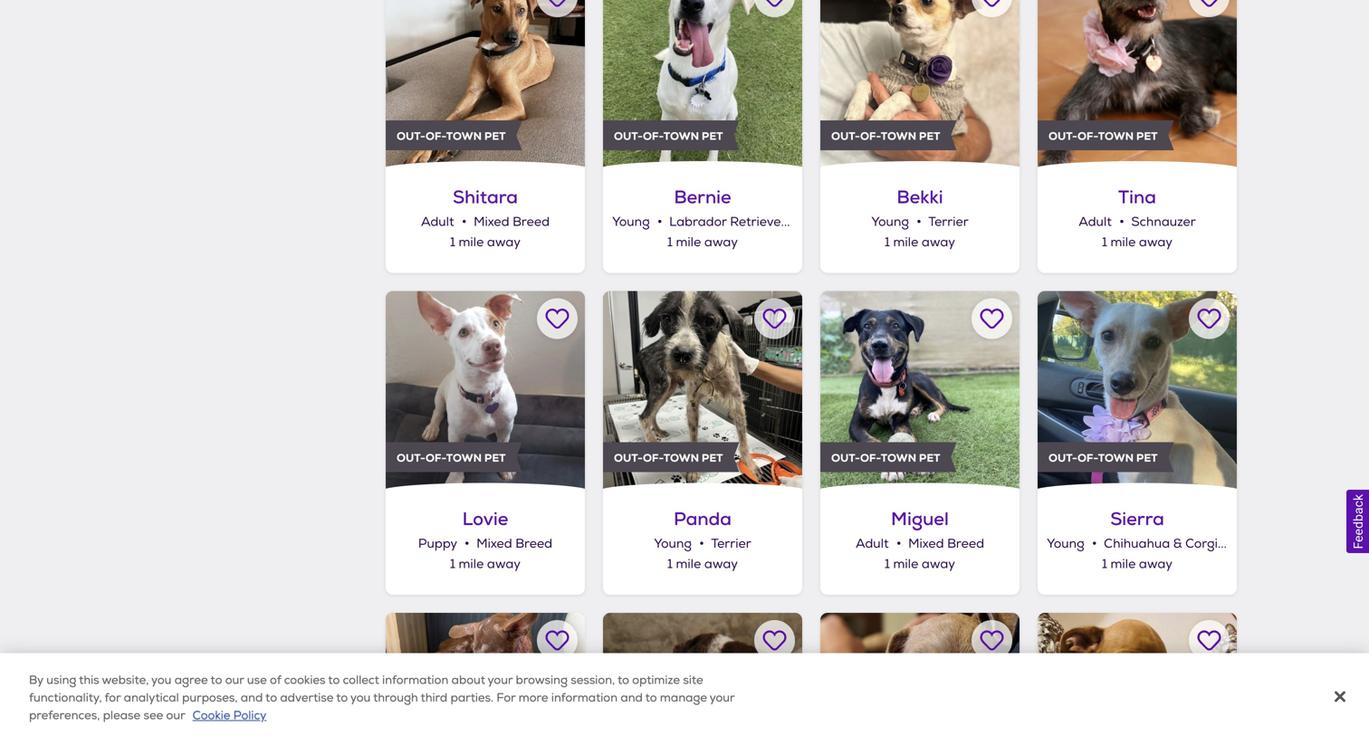 Task type: locate. For each thing, give the bounding box(es) containing it.
out-of-town pet for bekki
[[831, 129, 941, 144]]

out-of-town pet up tina
[[1049, 129, 1158, 144]]

florencia, adoptable dog, adult female mixed breed, 1 mile away, out-of-town pet. image
[[603, 613, 802, 745]]

mile down lovie
[[459, 556, 484, 572]]

away down chihuahua & corgi mix on the bottom right
[[1139, 556, 1173, 572]]

mixed down shitara
[[474, 214, 509, 230]]

1 mile away for panda
[[668, 556, 738, 572]]

1 horizontal spatial and
[[621, 691, 643, 706]]

away down lovie
[[487, 556, 521, 572]]

away for miguel
[[922, 556, 955, 572]]

sierra, adoptable dog, young female chihuahua & corgi mix, 1 mile away, out-of-town pet. image
[[1038, 291, 1237, 490]]

advertise
[[280, 691, 334, 706]]

mixed
[[474, 214, 509, 230], [477, 536, 512, 552], [908, 536, 944, 552]]

mile down bekki
[[893, 235, 919, 250]]

0 vertical spatial terrier
[[929, 214, 969, 230]]

site
[[683, 673, 703, 688]]

lovie
[[462, 507, 508, 531]]

out-of-town pet for bernie
[[614, 129, 723, 144]]

town for panda
[[664, 451, 699, 465]]

pet up shitara
[[484, 129, 506, 144]]

out-of-town pet for shitara
[[397, 129, 506, 144]]

puppy
[[418, 536, 457, 552]]

collect
[[343, 673, 379, 688]]

breed for miguel
[[947, 536, 984, 552]]

town up panda
[[664, 451, 699, 465]]

1 mile away
[[450, 235, 521, 250], [668, 235, 738, 250], [885, 235, 955, 250], [1102, 235, 1173, 250], [450, 556, 521, 572], [668, 556, 738, 572], [885, 556, 955, 572], [1102, 556, 1173, 572]]

and down 'optimize'
[[621, 691, 643, 706]]

mix right corgi
[[1221, 536, 1242, 552]]

mile
[[459, 235, 484, 250], [676, 235, 701, 250], [893, 235, 919, 250], [1111, 235, 1136, 250], [459, 556, 484, 572], [676, 556, 701, 572], [893, 556, 919, 572], [1111, 556, 1136, 572]]

1 for miguel
[[885, 556, 890, 572]]

mixed breed for miguel
[[908, 536, 984, 552]]

terrier down panda
[[711, 536, 751, 552]]

to
[[210, 673, 222, 688], [328, 673, 340, 688], [618, 673, 629, 688], [265, 691, 277, 706], [336, 691, 348, 706], [645, 691, 657, 706]]

pet up lovie
[[484, 451, 506, 465]]

you up analytical
[[151, 673, 172, 688]]

mile down schnauzer
[[1111, 235, 1136, 250]]

chihuahua & corgi mix
[[1104, 536, 1242, 552]]

1 mile away down labrador
[[668, 235, 738, 250]]

away
[[487, 235, 521, 250], [705, 235, 738, 250], [922, 235, 955, 250], [1139, 235, 1173, 250], [487, 556, 521, 572], [705, 556, 738, 572], [922, 556, 955, 572], [1139, 556, 1173, 572]]

to down collect
[[336, 691, 348, 706]]

website,
[[102, 673, 149, 688]]

our
[[225, 673, 244, 688], [166, 708, 185, 723]]

mile down shitara
[[459, 235, 484, 250]]

terrier
[[929, 214, 969, 230], [711, 536, 751, 552]]

away down labrador retriever mix
[[705, 235, 738, 250]]

young down panda
[[654, 536, 692, 552]]

miguel
[[891, 507, 949, 531]]

town up the bernie
[[664, 129, 699, 144]]

mixed breed for shitara
[[474, 214, 550, 230]]

breed
[[513, 214, 550, 230], [516, 536, 553, 552], [947, 536, 984, 552]]

out- for lovie
[[397, 451, 426, 465]]

pet for bernie
[[702, 129, 723, 144]]

mile for panda
[[676, 556, 701, 572]]

1 mile away down shitara
[[450, 235, 521, 250]]

mixed breed
[[474, 214, 550, 230], [477, 536, 553, 552], [908, 536, 984, 552]]

town up lovie
[[446, 451, 482, 465]]

town
[[446, 129, 482, 144], [664, 129, 699, 144], [881, 129, 917, 144], [1098, 129, 1134, 144], [446, 451, 482, 465], [664, 451, 699, 465], [881, 451, 917, 465], [1098, 451, 1134, 465]]

young
[[612, 214, 650, 230], [872, 214, 909, 230], [654, 536, 692, 552], [1047, 536, 1085, 552]]

of- for bekki
[[860, 129, 881, 144]]

1 mile away down bekki
[[885, 235, 955, 250]]

1 for tina
[[1102, 235, 1108, 250]]

0 horizontal spatial and
[[241, 691, 263, 706]]

1 mile away down miguel
[[885, 556, 955, 572]]

out- for sierra
[[1049, 451, 1078, 465]]

out- for shitara
[[397, 129, 426, 144]]

use
[[247, 673, 267, 688]]

information up third
[[382, 673, 449, 688]]

2 and from the left
[[621, 691, 643, 706]]

1 mile away down panda
[[668, 556, 738, 572]]

of- for tina
[[1078, 129, 1098, 144]]

shitara
[[453, 185, 518, 209]]

your up for
[[488, 673, 513, 688]]

out- for bekki
[[831, 129, 860, 144]]

1 horizontal spatial terrier
[[929, 214, 969, 230]]

1 horizontal spatial information
[[551, 691, 618, 706]]

1 mile away for bernie
[[668, 235, 738, 250]]

mixed down lovie
[[477, 536, 512, 552]]

adult
[[421, 214, 454, 230], [1079, 214, 1112, 230], [856, 536, 889, 552]]

1 mile away down lovie
[[450, 556, 521, 572]]

town for lovie
[[446, 451, 482, 465]]

away down panda
[[705, 556, 738, 572]]

town for bekki
[[881, 129, 917, 144]]

1 vertical spatial you
[[350, 691, 371, 706]]

away down bekki
[[922, 235, 955, 250]]

by using this website, you agree to our use of cookies to collect information about your browsing session, to optimize site functionality, for analytical purposes, and to advertise to you through third parties.  for more information and to manage your preferences, please see our
[[29, 673, 735, 723]]

terrier for bekki
[[929, 214, 969, 230]]

miguel, adoptable dog, adult male mixed breed, 1 mile away, out-of-town pet. image
[[821, 291, 1020, 490]]

0 horizontal spatial mix
[[789, 214, 810, 230]]

adult for miguel
[[856, 536, 889, 552]]

mixed breed down lovie
[[477, 536, 553, 552]]

mixed for miguel
[[908, 536, 944, 552]]

town up shitara
[[446, 129, 482, 144]]

1
[[450, 235, 455, 250], [668, 235, 673, 250], [885, 235, 890, 250], [1102, 235, 1108, 250], [450, 556, 455, 572], [668, 556, 673, 572], [885, 556, 890, 572], [1102, 556, 1108, 572]]

mix
[[789, 214, 810, 230], [1221, 536, 1242, 552]]

young for panda
[[654, 536, 692, 552]]

away down shitara
[[487, 235, 521, 250]]

out-of-town pet up lovie
[[397, 451, 506, 465]]

town up sierra
[[1098, 451, 1134, 465]]

pet up bekki
[[919, 129, 941, 144]]

0 vertical spatial your
[[488, 673, 513, 688]]

mixed for shitara
[[474, 214, 509, 230]]

out-of-town pet up sierra
[[1049, 451, 1158, 465]]

bekki
[[897, 185, 943, 209]]

panda
[[674, 507, 732, 531]]

mixed breed down miguel
[[908, 536, 984, 552]]

out- for panda
[[614, 451, 643, 465]]

please
[[103, 708, 140, 723]]

information down session,
[[551, 691, 618, 706]]

more
[[519, 691, 548, 706]]

0 vertical spatial information
[[382, 673, 449, 688]]

out-of-town pet for tina
[[1049, 129, 1158, 144]]

mile for lovie
[[459, 556, 484, 572]]

1 mile away for miguel
[[885, 556, 955, 572]]

mile for tina
[[1111, 235, 1136, 250]]

your right manage
[[710, 691, 735, 706]]

pet for sierra
[[1137, 451, 1158, 465]]

mix right retriever
[[789, 214, 810, 230]]

and
[[241, 691, 263, 706], [621, 691, 643, 706]]

mixed breed down shitara
[[474, 214, 550, 230]]

young for sierra
[[1047, 536, 1085, 552]]

you down collect
[[350, 691, 371, 706]]

mile down miguel
[[893, 556, 919, 572]]

0 horizontal spatial information
[[382, 673, 449, 688]]

young down bekki
[[872, 214, 909, 230]]

out-of-town pet up panda
[[614, 451, 723, 465]]

1 for lovie
[[450, 556, 455, 572]]

1 for shitara
[[450, 235, 455, 250]]

1 vertical spatial your
[[710, 691, 735, 706]]

you
[[151, 673, 172, 688], [350, 691, 371, 706]]

our left use at the left of page
[[225, 673, 244, 688]]

out-of-town pet up shitara
[[397, 129, 506, 144]]

1 mile away for lovie
[[450, 556, 521, 572]]

away down miguel
[[922, 556, 955, 572]]

away for bernie
[[705, 235, 738, 250]]

0 horizontal spatial our
[[166, 708, 185, 723]]

1 mile away for tina
[[1102, 235, 1173, 250]]

2 horizontal spatial adult
[[1079, 214, 1112, 230]]

out- for bernie
[[614, 129, 643, 144]]

town up tina
[[1098, 129, 1134, 144]]

chihuahua
[[1104, 536, 1170, 552]]

1 mile away down schnauzer
[[1102, 235, 1173, 250]]

and up the policy
[[241, 691, 263, 706]]

out-of-town pet for panda
[[614, 451, 723, 465]]

1 mile away down chihuahua
[[1102, 556, 1173, 572]]

functionality,
[[29, 691, 102, 706]]

out-of-town pet
[[397, 129, 506, 144], [614, 129, 723, 144], [831, 129, 941, 144], [1049, 129, 1158, 144], [397, 451, 506, 465], [614, 451, 723, 465], [831, 451, 941, 465], [1049, 451, 1158, 465]]

for
[[105, 691, 121, 706]]

1 vertical spatial our
[[166, 708, 185, 723]]

your
[[488, 673, 513, 688], [710, 691, 735, 706]]

our right see
[[166, 708, 185, 723]]

young left labrador
[[612, 214, 650, 230]]

town for shitara
[[446, 129, 482, 144]]

0 vertical spatial mix
[[789, 214, 810, 230]]

1 for panda
[[668, 556, 673, 572]]

mixed breed for lovie
[[477, 536, 553, 552]]

to down 'optimize'
[[645, 691, 657, 706]]

cookie policy link
[[193, 708, 267, 723]]

out-of-town pet for miguel
[[831, 451, 941, 465]]

pet up panda
[[702, 451, 723, 465]]

town up bekki
[[881, 129, 917, 144]]

pet up sierra
[[1137, 451, 1158, 465]]

away for panda
[[705, 556, 738, 572]]

0 horizontal spatial terrier
[[711, 536, 751, 552]]

away for sierra
[[1139, 556, 1173, 572]]

out- for miguel
[[831, 451, 860, 465]]

mile for bernie
[[676, 235, 701, 250]]

mile down panda
[[676, 556, 701, 572]]

1 mile away for bekki
[[885, 235, 955, 250]]

1 mile away for sierra
[[1102, 556, 1173, 572]]

out-of-town pet up bekki
[[831, 129, 941, 144]]

mile for bekki
[[893, 235, 919, 250]]

&
[[1174, 536, 1182, 552]]

terrier down bekki
[[929, 214, 969, 230]]

1 for bernie
[[668, 235, 673, 250]]

1 and from the left
[[241, 691, 263, 706]]

parties.
[[451, 691, 494, 706]]

out-of-town pet up the bernie
[[614, 129, 723, 144]]

information
[[382, 673, 449, 688], [551, 691, 618, 706]]

0 vertical spatial our
[[225, 673, 244, 688]]

mixed for lovie
[[477, 536, 512, 552]]

pet
[[484, 129, 506, 144], [702, 129, 723, 144], [919, 129, 941, 144], [1137, 129, 1158, 144], [484, 451, 506, 465], [702, 451, 723, 465], [919, 451, 941, 465], [1137, 451, 1158, 465]]

out-of-town pet up miguel
[[831, 451, 941, 465]]

0 horizontal spatial adult
[[421, 214, 454, 230]]

adult for shitara
[[421, 214, 454, 230]]

pet for tina
[[1137, 129, 1158, 144]]

1 horizontal spatial adult
[[856, 536, 889, 552]]

away for lovie
[[487, 556, 521, 572]]

out-of-town pet for sierra
[[1049, 451, 1158, 465]]

pet up tina
[[1137, 129, 1158, 144]]

away down schnauzer
[[1139, 235, 1173, 250]]

by
[[29, 673, 43, 688]]

mile down chihuahua
[[1111, 556, 1136, 572]]

to up purposes,
[[210, 673, 222, 688]]

town up miguel
[[881, 451, 917, 465]]

pet for lovie
[[484, 451, 506, 465]]

of
[[270, 673, 281, 688]]

mile down labrador
[[676, 235, 701, 250]]

out-
[[397, 129, 426, 144], [614, 129, 643, 144], [831, 129, 860, 144], [1049, 129, 1078, 144], [397, 451, 426, 465], [614, 451, 643, 465], [831, 451, 860, 465], [1049, 451, 1078, 465]]

1 vertical spatial terrier
[[711, 536, 751, 552]]

pet up miguel
[[919, 451, 941, 465]]

young left chihuahua
[[1047, 536, 1085, 552]]

session,
[[571, 673, 615, 688]]

1 vertical spatial mix
[[1221, 536, 1242, 552]]

of-
[[426, 129, 446, 144], [643, 129, 664, 144], [860, 129, 881, 144], [1078, 129, 1098, 144], [426, 451, 446, 465], [643, 451, 664, 465], [860, 451, 881, 465], [1078, 451, 1098, 465]]

0 horizontal spatial you
[[151, 673, 172, 688]]

pet up the bernie
[[702, 129, 723, 144]]

mixed down miguel
[[908, 536, 944, 552]]



Task type: describe. For each thing, give the bounding box(es) containing it.
of- for panda
[[643, 451, 664, 465]]

away for shitara
[[487, 235, 521, 250]]

1 horizontal spatial mix
[[1221, 536, 1242, 552]]

town for miguel
[[881, 451, 917, 465]]

schnauzer
[[1132, 214, 1196, 230]]

optimize
[[632, 673, 680, 688]]

tina
[[1119, 185, 1157, 209]]

pet for bekki
[[919, 129, 941, 144]]

of- for lovie
[[426, 451, 446, 465]]

young for bernie
[[612, 214, 650, 230]]

kia, adoptable dog, young female mixed breed, 1 mile away, out-of-town pet. image
[[386, 613, 585, 745]]

this
[[79, 673, 99, 688]]

0 vertical spatial you
[[151, 673, 172, 688]]

1 mile away for shitara
[[450, 235, 521, 250]]

town for bernie
[[664, 129, 699, 144]]

bernie
[[674, 185, 731, 209]]

away for tina
[[1139, 235, 1173, 250]]

pet for shitara
[[484, 129, 506, 144]]

0 horizontal spatial your
[[488, 673, 513, 688]]

using
[[46, 673, 76, 688]]

policy
[[233, 708, 267, 723]]

cookies
[[284, 673, 326, 688]]

pet for miguel
[[919, 451, 941, 465]]

preferences,
[[29, 708, 100, 723]]

biscuit, adoptable dog, puppy male pug, 1 mile away, out-of-town pet. image
[[1038, 613, 1237, 745]]

through
[[373, 691, 418, 706]]

of- for shitara
[[426, 129, 446, 144]]

cookie policy
[[193, 708, 267, 723]]

see
[[144, 708, 163, 723]]

cookie
[[193, 708, 230, 723]]

terrier for panda
[[711, 536, 751, 552]]

lovie, adoptable dog, puppy female mixed breed, 1 mile away, out-of-town pet. image
[[386, 291, 585, 490]]

young for bekki
[[872, 214, 909, 230]]

agree
[[175, 673, 208, 688]]

of- for bernie
[[643, 129, 664, 144]]

away for bekki
[[922, 235, 955, 250]]

town for tina
[[1098, 129, 1134, 144]]

purposes,
[[182, 691, 238, 706]]

retriever
[[730, 214, 786, 230]]

bernie, adoptable dog, young male labrador retriever mix, 1 mile away, out-of-town pet. image
[[603, 0, 802, 169]]

panda, adoptable dog, young male terrier, 1 mile away, out-of-town pet. image
[[603, 291, 802, 490]]

shitara, adoptable dog, adult female mixed breed, 1 mile away, out-of-town pet. image
[[386, 0, 585, 169]]

adult for tina
[[1079, 214, 1112, 230]]

1 for bekki
[[885, 235, 890, 250]]

teddy, adoptable dog, puppy male mixed breed, 1 mile away, out-of-town pet. image
[[821, 613, 1020, 745]]

town for sierra
[[1098, 451, 1134, 465]]

bekki, adoptable dog, young female terrier, 1 mile away, out-of-town pet. image
[[821, 0, 1020, 169]]

of- for miguel
[[860, 451, 881, 465]]

1 horizontal spatial you
[[350, 691, 371, 706]]

to right session,
[[618, 673, 629, 688]]

1 for sierra
[[1102, 556, 1108, 572]]

manage
[[660, 691, 707, 706]]

1 horizontal spatial your
[[710, 691, 735, 706]]

of- for sierra
[[1078, 451, 1098, 465]]

third
[[421, 691, 448, 706]]

to down of
[[265, 691, 277, 706]]

out- for tina
[[1049, 129, 1078, 144]]

labrador
[[669, 214, 727, 230]]

out-of-town pet for lovie
[[397, 451, 506, 465]]

pet for panda
[[702, 451, 723, 465]]

breed for shitara
[[513, 214, 550, 230]]

1 horizontal spatial our
[[225, 673, 244, 688]]

for
[[497, 691, 516, 706]]

privacy alert dialog
[[0, 653, 1369, 745]]

about
[[452, 673, 485, 688]]

labrador retriever mix
[[669, 214, 810, 230]]

mile for shitara
[[459, 235, 484, 250]]

sierra
[[1111, 507, 1165, 531]]

mile for sierra
[[1111, 556, 1136, 572]]

analytical
[[124, 691, 179, 706]]

breed for lovie
[[516, 536, 553, 552]]

browsing
[[516, 673, 568, 688]]

tina, adoptable dog, adult female schnauzer, 1 mile away, out-of-town pet. image
[[1038, 0, 1237, 169]]

1 vertical spatial information
[[551, 691, 618, 706]]

corgi
[[1186, 536, 1218, 552]]

to left collect
[[328, 673, 340, 688]]

mile for miguel
[[893, 556, 919, 572]]



Task type: vqa. For each thing, say whether or not it's contained in the screenshot.


